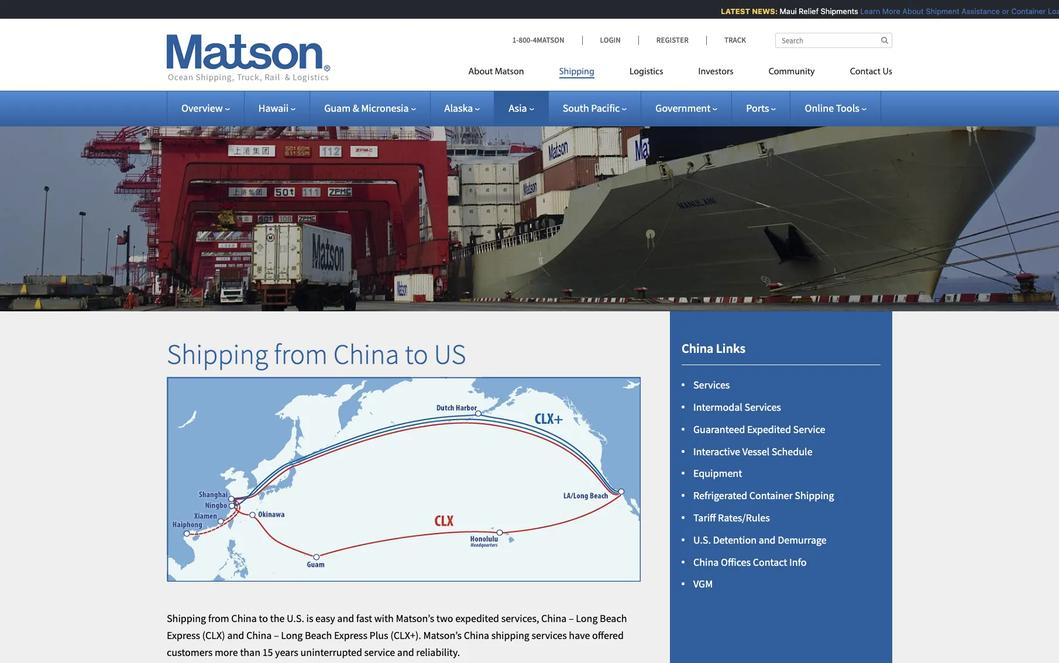 Task type: vqa. For each thing, say whether or not it's contained in the screenshot.
Services to the right
yes



Task type: describe. For each thing, give the bounding box(es) containing it.
refrigerated container shipping
[[694, 489, 835, 503]]

china offices contact info link
[[694, 555, 807, 569]]

online
[[805, 101, 834, 115]]

&
[[353, 101, 359, 115]]

tariff
[[694, 511, 716, 525]]

south
[[563, 101, 590, 115]]

shipping inside the china links section
[[795, 489, 835, 503]]

tariff rates/rules link
[[694, 511, 770, 525]]

search image
[[882, 36, 889, 44]]

assistance
[[957, 6, 995, 16]]

overview link
[[182, 101, 230, 115]]

to for the
[[259, 612, 268, 626]]

contact inside top menu navigation
[[851, 67, 881, 77]]

service
[[365, 646, 395, 659]]

refrigerated container shipping link
[[694, 489, 835, 503]]

have
[[569, 629, 591, 642]]

1 horizontal spatial container
[[1007, 6, 1041, 16]]

intermodal services link
[[694, 401, 782, 414]]

us
[[434, 337, 466, 372]]

track link
[[707, 35, 747, 45]]

south pacific
[[563, 101, 620, 115]]

interactive vessel schedule
[[694, 445, 813, 458]]

uninterrupted
[[301, 646, 362, 659]]

0 vertical spatial services
[[694, 378, 730, 392]]

is
[[307, 612, 314, 626]]

investors
[[699, 67, 734, 77]]

guaranteed
[[694, 423, 746, 436]]

and down the (clx+). at the left bottom of the page
[[398, 646, 414, 659]]

0 vertical spatial matson's
[[396, 612, 435, 626]]

tariff rates/rules
[[694, 511, 770, 525]]

from for the
[[208, 612, 229, 626]]

1-800-4matson link
[[513, 35, 582, 45]]

latest news: maui relief shipments learn more about shipment assistance or container loan
[[716, 6, 1060, 16]]

shipping for shipping from china to the u.s. is easy and fast with matson's two expedited services, china – long beach express (clx) and china – long beach express plus (clx+). matson's china shipping services have offered customers more than 15 years uninterrupted service and reliability.
[[167, 612, 206, 626]]

track
[[725, 35, 747, 45]]

Search search field
[[776, 33, 893, 48]]

logistics link
[[612, 61, 681, 85]]

matson
[[495, 67, 524, 77]]

shipment
[[921, 6, 955, 16]]

refrigerated
[[694, 489, 748, 503]]

asia link
[[509, 101, 534, 115]]

more
[[877, 6, 895, 16]]

links
[[717, 340, 746, 357]]

logistics
[[630, 67, 664, 77]]

reliability.
[[417, 646, 460, 659]]

government link
[[656, 101, 718, 115]]

login link
[[582, 35, 639, 45]]

plus
[[370, 629, 389, 642]]

shipping for shipping
[[560, 67, 595, 77]]

investors link
[[681, 61, 752, 85]]

china offices contact info
[[694, 555, 807, 569]]

1 vertical spatial long
[[281, 629, 303, 642]]

fast
[[357, 612, 372, 626]]

shipping
[[492, 629, 530, 642]]

learn
[[855, 6, 875, 16]]

top menu navigation
[[469, 61, 893, 85]]

china links section
[[656, 311, 908, 663]]

offices
[[721, 555, 751, 569]]

the
[[270, 612, 285, 626]]

vgm link
[[694, 578, 713, 591]]

community
[[769, 67, 815, 77]]

0 vertical spatial beach
[[600, 612, 627, 626]]

login
[[601, 35, 621, 45]]

easy
[[316, 612, 335, 626]]

honolulu image
[[433, 464, 565, 596]]

pacific
[[592, 101, 620, 115]]

about matson
[[469, 67, 524, 77]]

shipping for shipping from china to us
[[167, 337, 268, 372]]

shipping from china to the u.s. is easy and fast with matson's two expedited services, china – long beach express (clx) and china – long beach express plus (clx+). matson's china shipping services have offered customers more than 15 years uninterrupted service and reliability.
[[167, 612, 627, 659]]

services
[[532, 629, 567, 642]]

ports
[[747, 101, 770, 115]]

1 horizontal spatial long
[[576, 612, 598, 626]]

guaranteed expedited service link
[[694, 423, 826, 436]]

intermodal
[[694, 401, 743, 414]]

0 vertical spatial –
[[569, 612, 574, 626]]

1 horizontal spatial about
[[898, 6, 919, 16]]

maui
[[775, 6, 792, 16]]

long beach image
[[558, 424, 690, 556]]

years
[[275, 646, 299, 659]]

15
[[263, 646, 273, 659]]

loan
[[1043, 6, 1060, 16]]

matson containership manulani at terminal preparing to ship from china. image
[[0, 108, 1060, 311]]

schedule
[[772, 445, 813, 458]]

dutch harbor image
[[411, 347, 543, 478]]

us
[[883, 67, 893, 77]]

alaska link
[[445, 101, 480, 115]]

service
[[794, 423, 826, 436]]

more
[[215, 646, 238, 659]]



Task type: locate. For each thing, give the bounding box(es) containing it.
and up the "more"
[[227, 629, 244, 642]]

u.s. inside the shipping from china to the u.s. is easy and fast with matson's two expedited services, china – long beach express (clx) and china – long beach express plus (clx+). matson's china shipping services have offered customers more than 15 years uninterrupted service and reliability.
[[287, 612, 304, 626]]

u.s. detention and demurrage link
[[694, 533, 827, 547]]

matson's down two
[[424, 629, 462, 642]]

shipping from china to us
[[167, 337, 466, 372]]

(clx)
[[202, 629, 225, 642]]

interactive
[[694, 445, 741, 458]]

contact inside the china links section
[[753, 555, 788, 569]]

0 vertical spatial u.s.
[[694, 533, 711, 547]]

about inside top menu navigation
[[469, 67, 493, 77]]

about matson link
[[469, 61, 542, 85]]

vgm
[[694, 578, 713, 591]]

government
[[656, 101, 711, 115]]

relief
[[794, 6, 814, 16]]

news:
[[747, 6, 773, 16]]

from
[[274, 337, 328, 372], [208, 612, 229, 626]]

from for us
[[274, 337, 328, 372]]

express up 'customers'
[[167, 629, 200, 642]]

or
[[997, 6, 1004, 16]]

1 horizontal spatial express
[[334, 629, 368, 642]]

offered
[[593, 629, 624, 642]]

ningbo image
[[165, 442, 297, 574]]

0 horizontal spatial about
[[469, 67, 493, 77]]

and inside the china links section
[[759, 533, 776, 547]]

latest
[[716, 6, 745, 16]]

contact us
[[851, 67, 893, 77]]

about left matson at the top left of page
[[469, 67, 493, 77]]

1 horizontal spatial contact
[[851, 67, 881, 77]]

– up have
[[569, 612, 574, 626]]

container up rates/rules
[[750, 489, 793, 503]]

0 horizontal spatial contact
[[753, 555, 788, 569]]

1 vertical spatial contact
[[753, 555, 788, 569]]

0 horizontal spatial –
[[274, 629, 279, 642]]

long up years
[[281, 629, 303, 642]]

u.s. detention and demurrage
[[694, 533, 827, 547]]

container inside the china links section
[[750, 489, 793, 503]]

long
[[576, 612, 598, 626], [281, 629, 303, 642]]

1 vertical spatial –
[[274, 629, 279, 642]]

0 horizontal spatial services
[[694, 378, 730, 392]]

services,
[[502, 612, 540, 626]]

1 vertical spatial from
[[208, 612, 229, 626]]

than
[[240, 646, 261, 659]]

2 express from the left
[[334, 629, 368, 642]]

0 horizontal spatial from
[[208, 612, 229, 626]]

1 vertical spatial beach
[[305, 629, 332, 642]]

learn more about shipment assistance or container loan link
[[855, 6, 1060, 16]]

blue matson logo with ocean, shipping, truck, rail and logistics written beneath it. image
[[167, 35, 331, 83]]

demurrage
[[778, 533, 827, 547]]

guam & micronesia link
[[325, 101, 416, 115]]

0 horizontal spatial u.s.
[[287, 612, 304, 626]]

container right or
[[1007, 6, 1041, 16]]

services up intermodal
[[694, 378, 730, 392]]

0 vertical spatial from
[[274, 337, 328, 372]]

1 vertical spatial to
[[259, 612, 268, 626]]

beach
[[600, 612, 627, 626], [305, 629, 332, 642]]

0 horizontal spatial to
[[259, 612, 268, 626]]

from inside the shipping from china to the u.s. is easy and fast with matson's two expedited services, china – long beach express (clx) and china – long beach express plus (clx+). matson's china shipping services have offered customers more than 15 years uninterrupted service and reliability.
[[208, 612, 229, 626]]

china– long beach express image
[[167, 377, 641, 582]]

0 vertical spatial contact
[[851, 67, 881, 77]]

1 horizontal spatial to
[[405, 337, 429, 372]]

alaska
[[445, 101, 473, 115]]

0 horizontal spatial long
[[281, 629, 303, 642]]

online tools link
[[805, 101, 867, 115]]

0 horizontal spatial beach
[[305, 629, 332, 642]]

intermodal services
[[694, 401, 782, 414]]

express
[[167, 629, 200, 642], [334, 629, 368, 642]]

1 express from the left
[[167, 629, 200, 642]]

u.s. inside the china links section
[[694, 533, 711, 547]]

long up have
[[576, 612, 598, 626]]

800-
[[519, 35, 533, 45]]

shipments
[[816, 6, 853, 16]]

0 horizontal spatial express
[[167, 629, 200, 642]]

guam & micronesia
[[325, 101, 409, 115]]

rates/rules
[[719, 511, 770, 525]]

0 horizontal spatial container
[[750, 489, 793, 503]]

– down the
[[274, 629, 279, 642]]

0 vertical spatial to
[[405, 337, 429, 372]]

south pacific link
[[563, 101, 627, 115]]

to for us
[[405, 337, 429, 372]]

matson's up the (clx+). at the left bottom of the page
[[396, 612, 435, 626]]

to left us
[[405, 337, 429, 372]]

u.s. left is
[[287, 612, 304, 626]]

express down fast
[[334, 629, 368, 642]]

contact left us on the top right of page
[[851, 67, 881, 77]]

–
[[569, 612, 574, 626], [274, 629, 279, 642]]

contact
[[851, 67, 881, 77], [753, 555, 788, 569]]

okinawa image
[[185, 447, 317, 579]]

beach up the 'offered'
[[600, 612, 627, 626]]

guam
[[325, 101, 351, 115]]

contact down u.s. detention and demurrage link
[[753, 555, 788, 569]]

overview
[[182, 101, 223, 115]]

customers
[[167, 646, 213, 659]]

shipping inside top menu navigation
[[560, 67, 595, 77]]

guaranteed expedited service
[[694, 423, 826, 436]]

vessel
[[743, 445, 770, 458]]

tools
[[837, 101, 860, 115]]

expedited
[[456, 612, 500, 626]]

contact us link
[[833, 61, 893, 85]]

1 vertical spatial about
[[469, 67, 493, 77]]

and up 'china offices contact info' link
[[759, 533, 776, 547]]

interactive vessel schedule link
[[694, 445, 813, 458]]

(clx+).
[[391, 629, 422, 642]]

1 horizontal spatial beach
[[600, 612, 627, 626]]

None search field
[[776, 33, 893, 48]]

1 horizontal spatial from
[[274, 337, 328, 372]]

hawaii
[[259, 101, 289, 115]]

1 vertical spatial services
[[745, 401, 782, 414]]

to inside the shipping from china to the u.s. is easy and fast with matson's two expedited services, china – long beach express (clx) and china – long beach express plus (clx+). matson's china shipping services have offered customers more than 15 years uninterrupted service and reliability.
[[259, 612, 268, 626]]

two
[[437, 612, 454, 626]]

1-
[[513, 35, 519, 45]]

to
[[405, 337, 429, 372], [259, 612, 268, 626]]

1-800-4matson
[[513, 35, 565, 45]]

xiamen image
[[152, 456, 284, 587], [122, 467, 254, 598]]

community link
[[752, 61, 833, 85]]

1 horizontal spatial –
[[569, 612, 574, 626]]

to left the
[[259, 612, 268, 626]]

about right more
[[898, 6, 919, 16]]

1 horizontal spatial u.s.
[[694, 533, 711, 547]]

container
[[1007, 6, 1041, 16], [750, 489, 793, 503]]

register link
[[639, 35, 707, 45]]

ports link
[[747, 101, 777, 115]]

and left fast
[[337, 612, 354, 626]]

0 vertical spatial about
[[898, 6, 919, 16]]

shipping inside the shipping from china to the u.s. is easy and fast with matson's two expedited services, china – long beach express (clx) and china – long beach express plus (clx+). matson's china shipping services have offered customers more than 15 years uninterrupted service and reliability.
[[167, 612, 206, 626]]

0 vertical spatial long
[[576, 612, 598, 626]]

about
[[898, 6, 919, 16], [469, 67, 493, 77]]

china links
[[682, 340, 746, 357]]

shipping link
[[542, 61, 612, 85]]

guam image
[[250, 489, 381, 621]]

1 vertical spatial u.s.
[[287, 612, 304, 626]]

equipment link
[[694, 467, 743, 480]]

0 vertical spatial container
[[1007, 6, 1041, 16]]

services up the guaranteed expedited service
[[745, 401, 782, 414]]

shangai image
[[164, 431, 296, 563]]

info
[[790, 555, 807, 569]]

services link
[[694, 378, 730, 392]]

shipping
[[560, 67, 595, 77], [167, 337, 268, 372], [795, 489, 835, 503], [167, 612, 206, 626]]

u.s. down tariff
[[694, 533, 711, 547]]

1 vertical spatial matson's
[[424, 629, 462, 642]]

1 horizontal spatial services
[[745, 401, 782, 414]]

with
[[375, 612, 394, 626]]

equipment
[[694, 467, 743, 480]]

beach down easy
[[305, 629, 332, 642]]

1 vertical spatial container
[[750, 489, 793, 503]]



